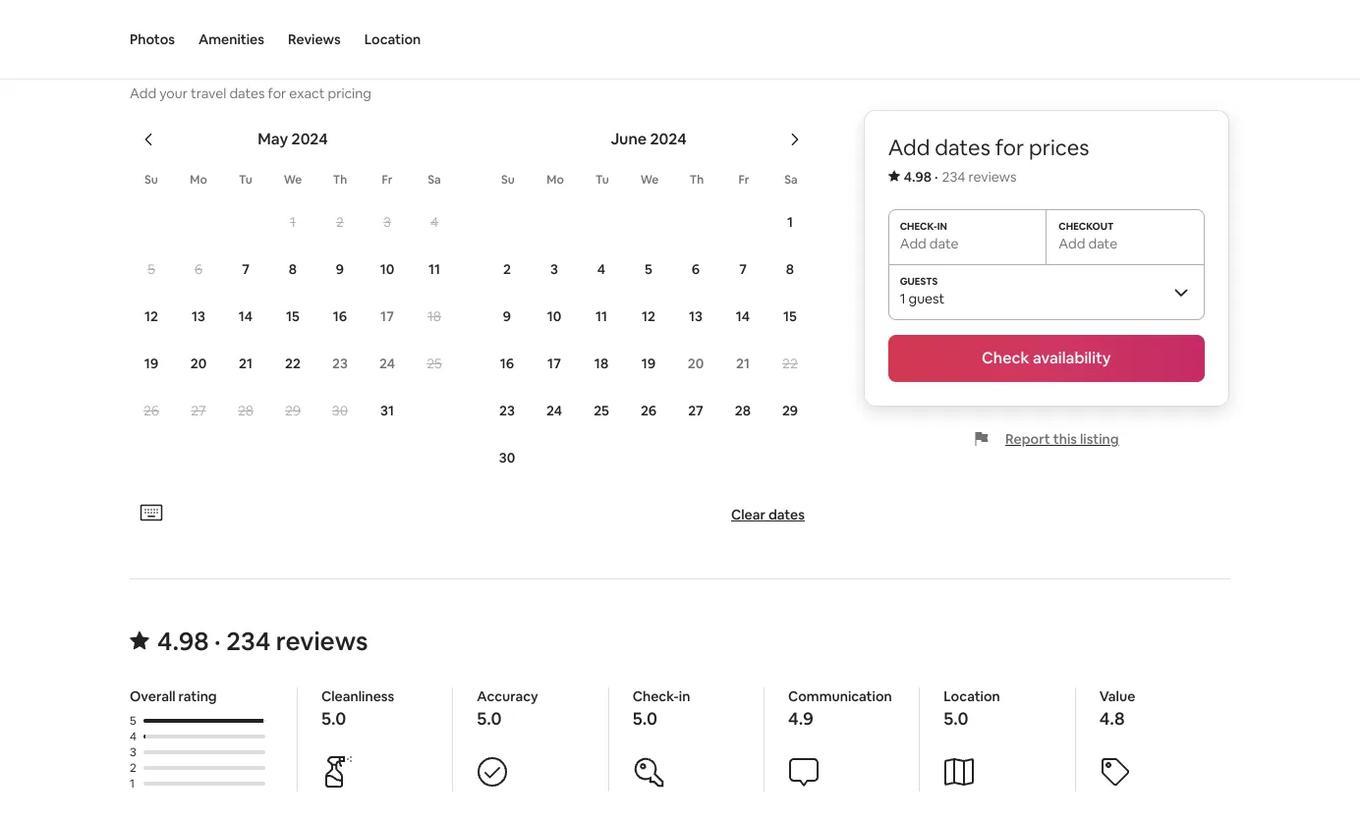 Task type: describe. For each thing, give the bounding box(es) containing it.
2 12 button from the left
[[625, 294, 672, 339]]

clear dates
[[731, 506, 805, 524]]

1 20 from the left
[[190, 355, 207, 373]]

1 horizontal spatial 24 button
[[531, 388, 578, 434]]

1 vertical spatial 234
[[226, 625, 271, 659]]

1 horizontal spatial 17
[[548, 355, 561, 373]]

2 vertical spatial 2
[[130, 761, 136, 777]]

1 horizontal spatial 3
[[383, 213, 391, 231]]

2 for left 2 button
[[336, 213, 344, 231]]

30 for the top "30" button
[[332, 402, 348, 420]]

1 22 button from the left
[[269, 341, 317, 386]]

1 27 button from the left
[[175, 388, 222, 434]]

accuracy
[[477, 688, 538, 706]]

1 8 from the left
[[289, 260, 297, 278]]

add your travel dates for exact pricing
[[130, 85, 371, 102]]

1 26 button from the left
[[128, 388, 175, 434]]

2 8 from the left
[[786, 260, 794, 278]]

availability
[[1033, 348, 1111, 369]]

30 for right "30" button
[[499, 449, 515, 467]]

add dates for prices
[[888, 134, 1090, 161]]

1 13 button from the left
[[175, 294, 222, 339]]

1 tu from the left
[[239, 172, 253, 188]]

5.0 for accuracy 5.0
[[477, 708, 502, 730]]

1 12 from the left
[[145, 308, 158, 325]]

23 for bottommost 23 button
[[499, 402, 515, 420]]

1 su from the left
[[145, 172, 158, 188]]

1 vertical spatial 18 button
[[578, 341, 625, 386]]

may
[[258, 129, 288, 149]]

1 guest
[[900, 290, 945, 308]]

1 vertical spatial 4 button
[[578, 247, 625, 292]]

1 vertical spatial ·
[[214, 625, 221, 659]]

22 for 1st '22' button from the right
[[783, 355, 798, 373]]

18 for top the 18 'button'
[[428, 308, 441, 325]]

1 th from the left
[[333, 172, 347, 188]]

0 vertical spatial 17 button
[[364, 294, 411, 339]]

1 vertical spatial 11
[[596, 308, 608, 325]]

1 vertical spatial 23 button
[[484, 388, 531, 434]]

1 28 from the left
[[238, 402, 254, 420]]

1 vertical spatial 16 button
[[484, 341, 531, 386]]

10 for the topmost 10 button
[[380, 260, 394, 278]]

2 fr from the left
[[739, 172, 750, 188]]

25 for the rightmost 25 button
[[594, 402, 609, 420]]

check-
[[633, 688, 679, 706]]

location for location
[[364, 30, 421, 48]]

4 for the bottom 4 button
[[598, 260, 606, 278]]

1 vertical spatial 17 button
[[531, 341, 578, 386]]

0 vertical spatial 30 button
[[317, 388, 364, 434]]

accuracy 5.0
[[477, 688, 538, 730]]

travel
[[191, 85, 226, 102]]

4.8
[[1100, 708, 1125, 730]]

1 we from the left
[[284, 172, 302, 188]]

2024 for june 2024
[[650, 129, 687, 149]]

2 21 from the left
[[736, 355, 750, 373]]

0 vertical spatial 9 button
[[317, 247, 364, 292]]

0 vertical spatial 18 button
[[411, 294, 458, 339]]

23 for the leftmost 23 button
[[332, 355, 348, 373]]

report this listing button
[[974, 431, 1119, 448]]

0 vertical spatial 4.98 · 234 reviews
[[904, 168, 1017, 186]]

2 28 from the left
[[735, 402, 751, 420]]

2 29 button from the left
[[767, 388, 814, 434]]

2024 for may 2024
[[292, 129, 328, 149]]

2 8 button from the left
[[767, 247, 814, 292]]

24 for left 24 'button'
[[379, 355, 395, 373]]

1 horizontal spatial 5
[[148, 260, 155, 278]]

communication 4.9
[[788, 688, 892, 730]]

4.9
[[788, 708, 814, 730]]

0 horizontal spatial 24 button
[[364, 341, 411, 386]]

29 for first 29 button from right
[[782, 402, 798, 420]]

1 26 from the left
[[143, 402, 159, 420]]

0 horizontal spatial 2 button
[[317, 200, 364, 245]]

report
[[1006, 431, 1051, 448]]

2 5 button from the left
[[625, 247, 672, 292]]

calendar application
[[106, 108, 1360, 498]]

31
[[380, 402, 394, 420]]

14 for second 14 button from the left
[[736, 308, 750, 325]]

9 for the rightmost 9 button
[[503, 308, 511, 325]]

2 26 from the left
[[641, 402, 657, 420]]

2 21 button from the left
[[720, 341, 767, 386]]

prices
[[1029, 134, 1090, 161]]

1 mo from the left
[[190, 172, 207, 188]]

0 horizontal spatial dates
[[229, 85, 265, 102]]

location 5.0
[[944, 688, 1000, 730]]

2 horizontal spatial 5
[[645, 260, 653, 278]]

1 vertical spatial 3
[[551, 260, 558, 278]]

1 21 from the left
[[239, 355, 253, 373]]

overall
[[130, 688, 176, 706]]

1 horizontal spatial 25 button
[[578, 388, 625, 434]]

1 29 button from the left
[[269, 388, 317, 434]]

exact
[[289, 85, 325, 102]]

cleanliness 5.0
[[321, 688, 394, 730]]

2 tu from the left
[[596, 172, 609, 188]]

1 horizontal spatial 3 button
[[531, 247, 578, 292]]

check-in 5.0
[[633, 688, 690, 730]]

1 horizontal spatial 30 button
[[484, 435, 531, 481]]

value
[[1100, 688, 1136, 706]]

2 15 from the left
[[784, 308, 797, 325]]

1 20 button from the left
[[175, 341, 222, 386]]

report this listing
[[1006, 431, 1119, 448]]

1 vertical spatial 4.98
[[157, 625, 209, 659]]

1 inside popup button
[[900, 290, 906, 308]]

0 vertical spatial 234
[[942, 168, 966, 186]]

2 28 button from the left
[[720, 388, 767, 434]]

0 vertical spatial 4.98
[[904, 168, 932, 186]]

guest
[[909, 290, 945, 308]]

1 vertical spatial 11 button
[[578, 294, 625, 339]]

0 horizontal spatial 5
[[130, 714, 136, 729]]

rating
[[178, 688, 217, 706]]

1 horizontal spatial 10 button
[[531, 294, 578, 339]]

2 date from the left
[[1089, 235, 1118, 253]]

1 fr from the left
[[382, 172, 393, 188]]

2 sa from the left
[[785, 172, 798, 188]]

14 for 1st 14 button from left
[[239, 308, 253, 325]]

pricing
[[328, 85, 371, 102]]

check availability button
[[888, 335, 1205, 382]]

1 horizontal spatial ·
[[935, 168, 938, 186]]

1 horizontal spatial reviews
[[969, 168, 1017, 186]]

2 1 button from the left
[[767, 200, 814, 245]]

june
[[611, 129, 647, 149]]

0 horizontal spatial 3
[[130, 745, 136, 761]]

0 vertical spatial 11
[[429, 260, 440, 278]]

1 sa from the left
[[428, 172, 441, 188]]

photos button
[[130, 0, 175, 79]]

1 horizontal spatial 9 button
[[484, 294, 531, 339]]

1 vertical spatial 4.98 · 234 reviews
[[157, 625, 368, 659]]

1 28 button from the left
[[222, 388, 269, 434]]

1 7 button from the left
[[222, 247, 269, 292]]

1 14 button from the left
[[222, 294, 269, 339]]



Task type: locate. For each thing, give the bounding box(es) containing it.
2 19 button from the left
[[625, 341, 672, 386]]

dates right travel
[[229, 85, 265, 102]]

your
[[159, 85, 188, 102]]

1 horizontal spatial 2024
[[650, 129, 687, 149]]

0 horizontal spatial 234
[[226, 625, 271, 659]]

2 button
[[317, 200, 364, 245], [484, 247, 531, 292]]

2 7 from the left
[[739, 260, 747, 278]]

clear
[[731, 506, 766, 524]]

10
[[380, 260, 394, 278], [547, 308, 562, 325]]

7 for first 7 button
[[242, 260, 250, 278]]

june 2024
[[611, 129, 687, 149]]

0 horizontal spatial 3 button
[[364, 200, 411, 245]]

3 5.0 from the left
[[633, 708, 658, 730]]

0 horizontal spatial 10
[[380, 260, 394, 278]]

2 for 2 button to the bottom
[[503, 260, 511, 278]]

date up 1 guest popup button at right top
[[1089, 235, 1118, 253]]

0 horizontal spatial 16 button
[[317, 294, 364, 339]]

10 button
[[364, 247, 411, 292], [531, 294, 578, 339]]

0 horizontal spatial 27
[[191, 402, 206, 420]]

1 horizontal spatial 4.98
[[904, 168, 932, 186]]

1 13 from the left
[[192, 308, 205, 325]]

2 20 button from the left
[[672, 341, 720, 386]]

0 horizontal spatial 11 button
[[411, 247, 458, 292]]

2 th from the left
[[690, 172, 704, 188]]

0 horizontal spatial 15
[[286, 308, 300, 325]]

3 button
[[364, 200, 411, 245], [531, 247, 578, 292]]

date up guest
[[930, 235, 959, 253]]

· down add dates for prices
[[935, 168, 938, 186]]

9
[[336, 260, 344, 278], [503, 308, 511, 325]]

1 horizontal spatial 16
[[500, 355, 514, 373]]

1 horizontal spatial 10
[[547, 308, 562, 325]]

1 2024 from the left
[[292, 129, 328, 149]]

1 29 from the left
[[285, 402, 301, 420]]

5.0 inside the check-in 5.0
[[633, 708, 658, 730]]

18 for the 18 'button' to the bottom
[[595, 355, 609, 373]]

2024 right may at the left of page
[[292, 129, 328, 149]]

0 horizontal spatial 28 button
[[222, 388, 269, 434]]

1 7 from the left
[[242, 260, 250, 278]]

2024 right june
[[650, 129, 687, 149]]

reviews
[[288, 30, 341, 48]]

7 button
[[222, 247, 269, 292], [720, 247, 767, 292]]

1 button
[[269, 200, 317, 245], [767, 200, 814, 245]]

reviews
[[969, 168, 1017, 186], [276, 625, 368, 659]]

1 horizontal spatial 7
[[739, 260, 747, 278]]

0 horizontal spatial 25
[[427, 355, 442, 373]]

1 horizontal spatial 11 button
[[578, 294, 625, 339]]

7 for 2nd 7 button
[[739, 260, 747, 278]]

1 vertical spatial dates
[[935, 134, 991, 161]]

2 2024 from the left
[[650, 129, 687, 149]]

0 horizontal spatial 4.98 · 234 reviews
[[157, 625, 368, 659]]

12 button
[[128, 294, 175, 339], [625, 294, 672, 339]]

dates for add dates for prices
[[935, 134, 991, 161]]

29 button
[[269, 388, 317, 434], [767, 388, 814, 434]]

1 vertical spatial location
[[944, 688, 1000, 706]]

cleanliness
[[321, 688, 394, 706]]

18 button
[[411, 294, 458, 339], [578, 341, 625, 386]]

th
[[333, 172, 347, 188], [690, 172, 704, 188]]

we down may 2024
[[284, 172, 302, 188]]

2 5.0 from the left
[[477, 708, 502, 730]]

dates inside button
[[769, 506, 805, 524]]

4.98 · 234 reviews
[[904, 168, 1017, 186], [157, 625, 368, 659]]

we down june 2024
[[641, 172, 659, 188]]

2 we from the left
[[641, 172, 659, 188]]

0 vertical spatial 24 button
[[364, 341, 411, 386]]

16 button
[[317, 294, 364, 339], [484, 341, 531, 386]]

5.0 inside the location 5.0
[[944, 708, 969, 730]]

0 vertical spatial 25 button
[[411, 341, 458, 386]]

0 vertical spatial for
[[268, 85, 286, 102]]

overall rating
[[130, 688, 217, 706]]

13 for first '13' button
[[192, 308, 205, 325]]

2 13 button from the left
[[672, 294, 720, 339]]

2 22 from the left
[[783, 355, 798, 373]]

9 for topmost 9 button
[[336, 260, 344, 278]]

0 horizontal spatial 21 button
[[222, 341, 269, 386]]

1 horizontal spatial 12 button
[[625, 294, 672, 339]]

0 horizontal spatial 23 button
[[317, 341, 364, 386]]

2 29 from the left
[[782, 402, 798, 420]]

may 2024
[[258, 129, 328, 149]]

amenities
[[199, 30, 264, 48]]

listing
[[1080, 431, 1119, 448]]

21 button
[[222, 341, 269, 386], [720, 341, 767, 386]]

3
[[383, 213, 391, 231], [551, 260, 558, 278], [130, 745, 136, 761]]

15 button
[[269, 294, 317, 339], [767, 294, 814, 339]]

·
[[935, 168, 938, 186], [214, 625, 221, 659]]

dates right clear
[[769, 506, 805, 524]]

mo
[[190, 172, 207, 188], [547, 172, 564, 188]]

0 horizontal spatial 16
[[333, 308, 347, 325]]

reviews button
[[288, 0, 341, 79]]

27 button
[[175, 388, 222, 434], [672, 388, 720, 434]]

0 vertical spatial 30
[[332, 402, 348, 420]]

1 vertical spatial 16
[[500, 355, 514, 373]]

13 button
[[175, 294, 222, 339], [672, 294, 720, 339]]

8
[[289, 260, 297, 278], [786, 260, 794, 278]]

0 vertical spatial 10 button
[[364, 247, 411, 292]]

dates for clear dates
[[769, 506, 805, 524]]

check availability
[[982, 348, 1111, 369]]

0 horizontal spatial 8
[[289, 260, 297, 278]]

1 horizontal spatial 16 button
[[484, 341, 531, 386]]

5
[[148, 260, 155, 278], [645, 260, 653, 278], [130, 714, 136, 729]]

in
[[679, 688, 690, 706]]

12
[[145, 308, 158, 325], [642, 308, 656, 325]]

for
[[268, 85, 286, 102], [995, 134, 1024, 161]]

0 vertical spatial dates
[[229, 85, 265, 102]]

2 horizontal spatial dates
[[935, 134, 991, 161]]

2
[[336, 213, 344, 231], [503, 260, 511, 278], [130, 761, 136, 777]]

1 horizontal spatial 1 button
[[767, 200, 814, 245]]

tu
[[239, 172, 253, 188], [596, 172, 609, 188]]

21
[[239, 355, 253, 373], [736, 355, 750, 373]]

19 button
[[128, 341, 175, 386], [625, 341, 672, 386]]

2 20 from the left
[[688, 355, 704, 373]]

0 horizontal spatial 4.98
[[157, 625, 209, 659]]

1 5 button from the left
[[128, 247, 175, 292]]

1 8 button from the left
[[269, 247, 317, 292]]

0 vertical spatial 3 button
[[364, 200, 411, 245]]

0 horizontal spatial fr
[[382, 172, 393, 188]]

2 22 button from the left
[[767, 341, 814, 386]]

29 for 2nd 29 button from right
[[285, 402, 301, 420]]

20 button
[[175, 341, 222, 386], [672, 341, 720, 386]]

· up the rating
[[214, 625, 221, 659]]

25 for the leftmost 25 button
[[427, 355, 442, 373]]

19
[[144, 355, 158, 373], [642, 355, 656, 373]]

1 guest button
[[888, 264, 1205, 319]]

1 19 button from the left
[[128, 341, 175, 386]]

1 1 button from the left
[[269, 200, 317, 245]]

22 for second '22' button from the right
[[285, 355, 301, 373]]

1 horizontal spatial 17 button
[[531, 341, 578, 386]]

1 vertical spatial 25 button
[[578, 388, 625, 434]]

2 14 from the left
[[736, 308, 750, 325]]

0 vertical spatial ·
[[935, 168, 938, 186]]

7
[[242, 260, 250, 278], [739, 260, 747, 278]]

14
[[239, 308, 253, 325], [736, 308, 750, 325]]

fr
[[382, 172, 393, 188], [739, 172, 750, 188]]

2 vertical spatial 3
[[130, 745, 136, 761]]

0 vertical spatial 24
[[379, 355, 395, 373]]

1 27 from the left
[[191, 402, 206, 420]]

1 5.0 from the left
[[321, 708, 346, 730]]

0 vertical spatial 9
[[336, 260, 344, 278]]

2 6 from the left
[[692, 260, 700, 278]]

2 7 button from the left
[[720, 247, 767, 292]]

1 horizontal spatial 6
[[692, 260, 700, 278]]

2 14 button from the left
[[720, 294, 767, 339]]

0 horizontal spatial 6 button
[[175, 247, 222, 292]]

1 add date from the left
[[900, 235, 959, 253]]

1 12 button from the left
[[128, 294, 175, 339]]

4.98 · 234 reviews down add dates for prices
[[904, 168, 1017, 186]]

2 add date from the left
[[1059, 235, 1118, 253]]

location for location 5.0
[[944, 688, 1000, 706]]

2 su from the left
[[501, 172, 515, 188]]

2 vertical spatial 4
[[130, 729, 137, 745]]

26
[[143, 402, 159, 420], [641, 402, 657, 420]]

16
[[333, 308, 347, 325], [500, 355, 514, 373]]

31 button
[[364, 388, 411, 434]]

1 horizontal spatial dates
[[769, 506, 805, 524]]

1 vertical spatial for
[[995, 134, 1024, 161]]

8 button
[[269, 247, 317, 292], [767, 247, 814, 292]]

reviews down add dates for prices
[[969, 168, 1017, 186]]

0 horizontal spatial 5 button
[[128, 247, 175, 292]]

4.98 down add dates for prices
[[904, 168, 932, 186]]

sa
[[428, 172, 441, 188], [785, 172, 798, 188]]

0 horizontal spatial 11
[[429, 260, 440, 278]]

1 vertical spatial 9 button
[[484, 294, 531, 339]]

0 horizontal spatial 25 button
[[411, 341, 458, 386]]

4.98
[[904, 168, 932, 186], [157, 625, 209, 659]]

5.0 inside accuracy 5.0
[[477, 708, 502, 730]]

22
[[285, 355, 301, 373], [783, 355, 798, 373]]

1 6 button from the left
[[175, 247, 222, 292]]

add date up 1 guest popup button at right top
[[1059, 235, 1118, 253]]

25 button
[[411, 341, 458, 386], [578, 388, 625, 434]]

14 button
[[222, 294, 269, 339], [720, 294, 767, 339]]

4.98 · 234 reviews up the rating
[[157, 625, 368, 659]]

2 27 from the left
[[688, 402, 704, 420]]

dates left prices
[[935, 134, 991, 161]]

1 date from the left
[[930, 235, 959, 253]]

1 vertical spatial 10 button
[[531, 294, 578, 339]]

1 horizontal spatial 25
[[594, 402, 609, 420]]

1 horizontal spatial 2 button
[[484, 247, 531, 292]]

0 horizontal spatial 17
[[381, 308, 394, 325]]

1 22 from the left
[[285, 355, 301, 373]]

4
[[430, 213, 438, 231], [598, 260, 606, 278], [130, 729, 137, 745]]

clear dates button
[[723, 498, 813, 532]]

0 horizontal spatial reviews
[[276, 625, 368, 659]]

2 26 button from the left
[[625, 388, 672, 434]]

add date up guest
[[900, 235, 959, 253]]

2 15 button from the left
[[767, 294, 814, 339]]

amenities button
[[199, 0, 264, 79]]

0 horizontal spatial 8 button
[[269, 247, 317, 292]]

15
[[286, 308, 300, 325], [784, 308, 797, 325]]

1
[[290, 213, 296, 231], [787, 213, 793, 231], [900, 290, 906, 308], [130, 777, 135, 792]]

2 mo from the left
[[547, 172, 564, 188]]

dates
[[229, 85, 265, 102], [935, 134, 991, 161], [769, 506, 805, 524]]

value 4.8
[[1100, 688, 1136, 730]]

25
[[427, 355, 442, 373], [594, 402, 609, 420]]

1 vertical spatial 10
[[547, 308, 562, 325]]

2 6 button from the left
[[672, 247, 720, 292]]

we
[[284, 172, 302, 188], [641, 172, 659, 188]]

1 horizontal spatial date
[[1089, 235, 1118, 253]]

check
[[982, 348, 1030, 369]]

0 horizontal spatial 4 button
[[411, 200, 458, 245]]

date
[[930, 235, 959, 253], [1089, 235, 1118, 253]]

for left prices
[[995, 134, 1024, 161]]

1 horizontal spatial we
[[641, 172, 659, 188]]

0 vertical spatial 2 button
[[317, 200, 364, 245]]

13 for 1st '13' button from the right
[[689, 308, 703, 325]]

1 horizontal spatial 21 button
[[720, 341, 767, 386]]

1 vertical spatial 25
[[594, 402, 609, 420]]

4.98 up overall rating
[[157, 625, 209, 659]]

4 button
[[411, 200, 458, 245], [578, 247, 625, 292]]

1 horizontal spatial 13
[[689, 308, 703, 325]]

18
[[428, 308, 441, 325], [595, 355, 609, 373]]

234
[[942, 168, 966, 186], [226, 625, 271, 659]]

1 15 from the left
[[286, 308, 300, 325]]

0 vertical spatial 16
[[333, 308, 347, 325]]

this
[[1054, 431, 1077, 448]]

5.0 for cleanliness 5.0
[[321, 708, 346, 730]]

0 horizontal spatial 2
[[130, 761, 136, 777]]

24 button
[[364, 341, 411, 386], [531, 388, 578, 434]]

photos
[[130, 30, 175, 48]]

0 horizontal spatial su
[[145, 172, 158, 188]]

location
[[364, 30, 421, 48], [944, 688, 1000, 706]]

5.0 inside the cleanliness 5.0
[[321, 708, 346, 730]]

2 27 button from the left
[[672, 388, 720, 434]]

0 horizontal spatial 26
[[143, 402, 159, 420]]

28 button
[[222, 388, 269, 434], [720, 388, 767, 434]]

0 horizontal spatial 24
[[379, 355, 395, 373]]

0 vertical spatial 18
[[428, 308, 441, 325]]

22 button
[[269, 341, 317, 386], [767, 341, 814, 386]]

1 horizontal spatial 15 button
[[767, 294, 814, 339]]

2 13 from the left
[[689, 308, 703, 325]]

2 19 from the left
[[642, 355, 656, 373]]

4 5.0 from the left
[[944, 708, 969, 730]]

1 vertical spatial 2 button
[[484, 247, 531, 292]]

location button
[[364, 0, 421, 79]]

1 6 from the left
[[195, 260, 203, 278]]

2 12 from the left
[[642, 308, 656, 325]]

reviews up cleanliness
[[276, 625, 368, 659]]

0 vertical spatial 16 button
[[317, 294, 364, 339]]

0 horizontal spatial we
[[284, 172, 302, 188]]

for left exact
[[268, 85, 286, 102]]

1 horizontal spatial 23 button
[[484, 388, 531, 434]]

0 vertical spatial 4
[[430, 213, 438, 231]]

1 horizontal spatial 27
[[688, 402, 704, 420]]

23
[[332, 355, 348, 373], [499, 402, 515, 420]]

0 vertical spatial 11 button
[[411, 247, 458, 292]]

10 for rightmost 10 button
[[547, 308, 562, 325]]

communication
[[788, 688, 892, 706]]

1 15 button from the left
[[269, 294, 317, 339]]

1 horizontal spatial 21
[[736, 355, 750, 373]]

0 horizontal spatial 15 button
[[269, 294, 317, 339]]

6
[[195, 260, 203, 278], [692, 260, 700, 278]]

0 vertical spatial 23
[[332, 355, 348, 373]]

1 horizontal spatial 19
[[642, 355, 656, 373]]

0 horizontal spatial date
[[930, 235, 959, 253]]

1 14 from the left
[[239, 308, 253, 325]]

4 for left 4 button
[[430, 213, 438, 231]]

27
[[191, 402, 206, 420], [688, 402, 704, 420]]

11
[[429, 260, 440, 278], [596, 308, 608, 325]]

0 horizontal spatial add date
[[900, 235, 959, 253]]

5.0 for location 5.0
[[944, 708, 969, 730]]

1 horizontal spatial 4
[[430, 213, 438, 231]]

1 19 from the left
[[144, 355, 158, 373]]

24 for 24 'button' to the right
[[547, 402, 562, 420]]

1 21 button from the left
[[222, 341, 269, 386]]



Task type: vqa. For each thing, say whether or not it's contained in the screenshot.
2nd mo from the left
yes



